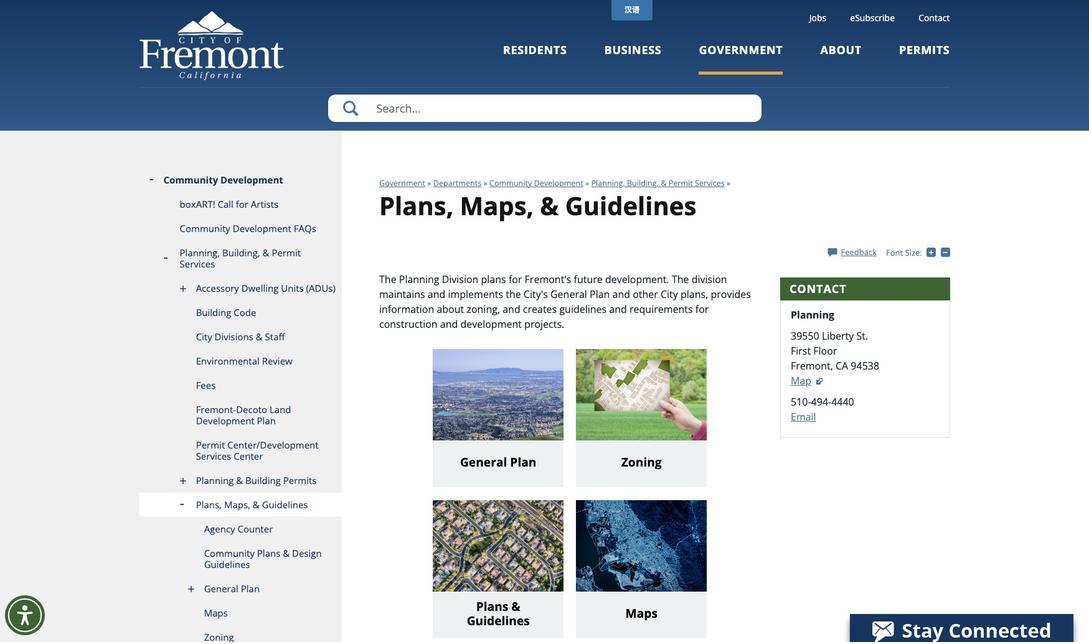 Task type: describe. For each thing, give the bounding box(es) containing it.
information
[[379, 303, 434, 316]]

implements
[[448, 288, 503, 301]]

services inside the government » departments » community development » planning, building, & permit services plans, maps, & guidelines
[[695, 178, 725, 189]]

1 horizontal spatial permits
[[899, 42, 950, 57]]

2 the from the left
[[672, 273, 689, 286]]

review
[[262, 355, 293, 368]]

city's
[[524, 288, 548, 301]]

environmental review
[[196, 355, 293, 368]]

community inside the government » departments » community development » planning, building, & permit services plans, maps, & guidelines
[[490, 178, 532, 189]]

0 horizontal spatial for
[[236, 198, 249, 211]]

1 vertical spatial general
[[460, 454, 507, 471]]

(adus)
[[306, 282, 336, 295]]

3 » from the left
[[586, 178, 589, 189]]

font
[[886, 247, 903, 258]]

dwelling
[[242, 282, 279, 295]]

permit center/development services center link
[[139, 434, 342, 469]]

& inside plans & guidelines
[[512, 598, 521, 615]]

government for government
[[699, 42, 783, 57]]

feedback link
[[828, 247, 877, 258]]

building, inside the government » departments » community development » planning, building, & permit services plans, maps, & guidelines
[[627, 178, 659, 189]]

0 horizontal spatial maps,
[[224, 499, 250, 511]]

agency counter
[[204, 523, 273, 536]]

building code
[[196, 306, 256, 319]]

0 vertical spatial planning, building, & permit services link
[[591, 178, 725, 189]]

construction
[[379, 318, 438, 331]]

planning & building permits link
[[139, 469, 342, 493]]

0 horizontal spatial maps
[[204, 607, 228, 620]]

0 horizontal spatial community development link
[[139, 168, 342, 192]]

accessory dwelling units (adus)
[[196, 282, 336, 295]]

services inside permit center/development services center
[[196, 450, 231, 463]]

community development
[[164, 174, 283, 186]]

general plan image
[[433, 349, 564, 442]]

& inside city divisions & staff link
[[256, 331, 263, 343]]

community for community plans & design guidelines
[[204, 548, 255, 560]]

email link
[[791, 411, 816, 424]]

development inside the government » departments » community development » planning, building, & permit services plans, maps, & guidelines
[[534, 178, 583, 189]]

general inside the planning division plans for fremont's future development. the division maintains and implements the city's general plan and other city plans, provides information about zoning, and creates guidelines and requirements for construction and development projects.
[[551, 288, 587, 301]]

code
[[234, 306, 256, 319]]

area and district plans image
[[433, 501, 564, 593]]

city inside the planning division plans for fremont's future development. the division maintains and implements the city's general plan and other city plans, provides information about zoning, and creates guidelines and requirements for construction and development projects.
[[661, 288, 678, 301]]

zoning
[[622, 454, 662, 471]]

zoning link
[[576, 349, 707, 488]]

st.
[[857, 329, 868, 343]]

0 vertical spatial contact
[[919, 12, 950, 24]]

plans
[[481, 273, 506, 286]]

provides
[[711, 288, 751, 301]]

permit inside the government » departments » community development » planning, building, & permit services plans, maps, & guidelines
[[669, 178, 693, 189]]

future
[[574, 273, 603, 286]]

maps, inside the government » departments » community development » planning, building, & permit services plans, maps, & guidelines
[[460, 189, 534, 223]]

business link
[[605, 42, 662, 75]]

fees
[[196, 379, 216, 392]]

about
[[437, 303, 464, 316]]

accessory
[[196, 282, 239, 295]]

zoning,
[[467, 303, 500, 316]]

environmental
[[196, 355, 260, 368]]

maps link for zoning link
[[576, 501, 707, 639]]

feedback
[[841, 247, 877, 258]]

community plans & design guidelines link
[[139, 542, 342, 577]]

decoto
[[236, 404, 267, 416]]

planning, inside the government » departments » community development » planning, building, & permit services plans, maps, & guidelines
[[591, 178, 625, 189]]

guidelines
[[560, 303, 607, 316]]

4440
[[832, 396, 855, 409]]

fremont-decoto land development plan
[[196, 404, 291, 427]]

contact link
[[919, 12, 950, 24]]

fremont's
[[525, 273, 572, 286]]

fremont-
[[196, 404, 236, 416]]

planning, building, & permit services
[[180, 247, 301, 270]]

about
[[821, 42, 862, 57]]

artists
[[251, 198, 279, 211]]

general plan inside 'columnusercontrol4' 'main content'
[[460, 454, 537, 471]]

community plans & design guidelines
[[204, 548, 322, 571]]

the
[[506, 288, 521, 301]]

business
[[605, 42, 662, 57]]

government » departments » community development » planning, building, & permit services plans, maps, & guidelines
[[379, 178, 725, 223]]

1 horizontal spatial for
[[509, 273, 522, 286]]

font size:
[[886, 247, 922, 258]]

email
[[791, 411, 816, 424]]

+ link
[[927, 247, 941, 258]]

jobs link
[[810, 12, 827, 24]]

maintains
[[379, 288, 425, 301]]

plans & guidelines
[[467, 598, 530, 630]]

39550
[[791, 329, 820, 343]]

+
[[936, 247, 941, 258]]

plans, maps, & guidelines
[[196, 499, 308, 511]]

environmental review link
[[139, 349, 342, 374]]

building, inside planning, building, & permit services
[[222, 247, 260, 259]]

1 vertical spatial general plan link
[[139, 577, 342, 602]]

community for community development faqs
[[180, 222, 230, 235]]

call
[[218, 198, 234, 211]]

and down the the
[[503, 303, 521, 316]]

1 horizontal spatial general plan link
[[433, 349, 564, 488]]

39550 liberty st. first floor fremont, ca 94538 map
[[791, 329, 880, 388]]

and up about
[[428, 288, 446, 301]]

permit inside planning, building, & permit services
[[272, 247, 301, 259]]

plans, inside the government » departments » community development » planning, building, & permit services plans, maps, & guidelines
[[379, 189, 454, 223]]

fremont,
[[791, 359, 833, 373]]

-
[[950, 247, 953, 258]]

Search text field
[[328, 95, 762, 122]]

1 vertical spatial building
[[245, 475, 281, 487]]

division
[[692, 273, 727, 286]]



Task type: locate. For each thing, give the bounding box(es) containing it.
permits down center/development
[[283, 475, 317, 487]]

1 the from the left
[[379, 273, 397, 286]]

plans inside community plans & design guidelines
[[257, 548, 281, 560]]

community development faqs link
[[139, 217, 342, 241]]

0 horizontal spatial city
[[196, 331, 212, 343]]

0 horizontal spatial »
[[427, 178, 431, 189]]

2 vertical spatial planning
[[196, 475, 234, 487]]

0 vertical spatial for
[[236, 198, 249, 211]]

0 horizontal spatial government link
[[379, 178, 425, 189]]

94538
[[851, 359, 880, 373]]

1 horizontal spatial plans
[[476, 598, 509, 615]]

boxart! call for artists link
[[139, 192, 342, 217]]

plans, maps, & guidelines link
[[139, 493, 342, 518]]

permits
[[899, 42, 950, 57], [283, 475, 317, 487]]

plan
[[590, 288, 610, 301], [257, 415, 276, 427], [510, 454, 537, 471], [241, 583, 260, 596]]

0 vertical spatial general plan
[[460, 454, 537, 471]]

- link
[[941, 247, 953, 258]]

the planning division plans for fremont's future development. the division maintains and implements the city's general plan and other city plans, provides information about zoning, and creates guidelines and requirements for construction and development projects.
[[379, 273, 751, 331]]

services
[[695, 178, 725, 189], [180, 258, 215, 270], [196, 450, 231, 463]]

building up plans, maps, & guidelines
[[245, 475, 281, 487]]

0 horizontal spatial permit
[[196, 439, 225, 452]]

0 vertical spatial permit
[[669, 178, 693, 189]]

departments
[[433, 178, 482, 189]]

1 horizontal spatial building,
[[627, 178, 659, 189]]

faqs
[[294, 222, 316, 235]]

ca
[[836, 359, 849, 373]]

planning for planning
[[791, 308, 835, 322]]

1 vertical spatial planning,
[[180, 247, 220, 259]]

community right departments
[[490, 178, 532, 189]]

1 » from the left
[[427, 178, 431, 189]]

1 horizontal spatial maps
[[626, 606, 658, 622]]

permits inside planning & building permits link
[[283, 475, 317, 487]]

projects.
[[525, 318, 565, 331]]

1 horizontal spatial contact
[[919, 12, 950, 24]]

permits link
[[899, 42, 950, 75]]

development
[[461, 318, 522, 331]]

1 vertical spatial plans
[[476, 598, 509, 615]]

& inside planning & building permits link
[[236, 475, 243, 487]]

fees link
[[139, 374, 342, 398]]

map link
[[791, 374, 824, 388]]

building inside "link"
[[196, 306, 231, 319]]

1 horizontal spatial plans,
[[379, 189, 454, 223]]

boxart!
[[180, 198, 215, 211]]

columnusercontrol4 main content
[[373, 272, 767, 643]]

& inside planning, building, & permit services
[[263, 247, 269, 259]]

agency counter link
[[139, 518, 342, 542]]

development inside 'link'
[[233, 222, 291, 235]]

0 horizontal spatial plans
[[257, 548, 281, 560]]

the
[[379, 273, 397, 286], [672, 273, 689, 286]]

units
[[281, 282, 304, 295]]

0 horizontal spatial planning
[[196, 475, 234, 487]]

0 vertical spatial services
[[695, 178, 725, 189]]

plans,
[[681, 288, 708, 301]]

& inside "plans, maps, & guidelines" link
[[253, 499, 260, 511]]

1 horizontal spatial maps link
[[576, 501, 707, 639]]

the up plans, at the right top
[[672, 273, 689, 286]]

planning inside the planning division plans for fremont's future development. the division maintains and implements the city's general plan and other city plans, provides information about zoning, and creates guidelines and requirements for construction and development projects.
[[399, 273, 439, 286]]

community for community development
[[164, 174, 218, 186]]

community development faqs
[[180, 222, 316, 235]]

esubscribe
[[851, 12, 895, 24]]

1 horizontal spatial planning
[[399, 273, 439, 286]]

planning up "plans, maps, & guidelines" link
[[196, 475, 234, 487]]

1 horizontal spatial city
[[661, 288, 678, 301]]

2 vertical spatial permit
[[196, 439, 225, 452]]

510-
[[791, 396, 811, 409]]

guidelines inside community plans & design guidelines
[[204, 559, 250, 571]]

community inside community plans & design guidelines
[[204, 548, 255, 560]]

maps,
[[460, 189, 534, 223], [224, 499, 250, 511]]

maps inside 'columnusercontrol4' 'main content'
[[626, 606, 658, 622]]

for right call
[[236, 198, 249, 211]]

the up maintains
[[379, 273, 397, 286]]

liberty
[[822, 329, 854, 343]]

1 vertical spatial city
[[196, 331, 212, 343]]

1 horizontal spatial »
[[484, 178, 488, 189]]

1 vertical spatial for
[[509, 273, 522, 286]]

boxart! call for artists
[[180, 198, 279, 211]]

departments link
[[433, 178, 482, 189]]

community down the boxart!
[[180, 222, 230, 235]]

0 horizontal spatial general
[[204, 583, 239, 596]]

0 vertical spatial plans
[[257, 548, 281, 560]]

planning for planning & building permits
[[196, 475, 234, 487]]

0 horizontal spatial general plan link
[[139, 577, 342, 602]]

494-
[[811, 396, 832, 409]]

government inside the government » departments » community development » planning, building, & permit services plans, maps, & guidelines
[[379, 178, 425, 189]]

1 horizontal spatial planning, building, & permit services link
[[591, 178, 725, 189]]

building
[[196, 306, 231, 319], [245, 475, 281, 487]]

zoning image
[[576, 349, 707, 442]]

development inside fremont-decoto land development plan
[[196, 415, 255, 427]]

510-494-4440 email
[[791, 396, 855, 424]]

permit center/development services center
[[196, 439, 319, 463]]

1 vertical spatial planning
[[791, 308, 835, 322]]

0 vertical spatial general plan link
[[433, 349, 564, 488]]

2 horizontal spatial general
[[551, 288, 587, 301]]

1 vertical spatial general plan
[[204, 583, 260, 596]]

»
[[427, 178, 431, 189], [484, 178, 488, 189], [586, 178, 589, 189]]

plans, inside "plans, maps, & guidelines" link
[[196, 499, 222, 511]]

1 horizontal spatial general
[[460, 454, 507, 471]]

esubscribe link
[[851, 12, 895, 24]]

and down about
[[440, 318, 458, 331]]

community down agency counter
[[204, 548, 255, 560]]

city
[[661, 288, 678, 301], [196, 331, 212, 343]]

stay connected image
[[850, 612, 1073, 643]]

2 horizontal spatial for
[[696, 303, 709, 316]]

creates
[[523, 303, 557, 316]]

0 horizontal spatial planning, building, & permit services link
[[139, 241, 342, 277]]

1 vertical spatial plans,
[[196, 499, 222, 511]]

1 vertical spatial services
[[180, 258, 215, 270]]

community development link
[[139, 168, 342, 192], [490, 178, 583, 189]]

planning up the 39550
[[791, 308, 835, 322]]

plan inside fremont-decoto land development plan
[[257, 415, 276, 427]]

2 horizontal spatial permit
[[669, 178, 693, 189]]

1 vertical spatial contact
[[790, 281, 847, 296]]

residents
[[503, 42, 567, 57]]

2 » from the left
[[484, 178, 488, 189]]

1 vertical spatial planning, building, & permit services link
[[139, 241, 342, 277]]

services inside planning, building, & permit services
[[180, 258, 215, 270]]

center/development
[[227, 439, 319, 452]]

planning, inside planning, building, & permit services
[[180, 247, 220, 259]]

0 horizontal spatial building
[[196, 306, 231, 319]]

community up the boxart!
[[164, 174, 218, 186]]

city up requirements
[[661, 288, 678, 301]]

city inside city divisions & staff link
[[196, 331, 212, 343]]

government for government » departments » community development » planning, building, & permit services plans, maps, & guidelines
[[379, 178, 425, 189]]

first
[[791, 344, 811, 358]]

plans inside plans & guidelines
[[476, 598, 509, 615]]

0 horizontal spatial the
[[379, 273, 397, 286]]

for up the the
[[509, 273, 522, 286]]

for down plans, at the right top
[[696, 303, 709, 316]]

divisions
[[215, 331, 253, 343]]

0 vertical spatial maps,
[[460, 189, 534, 223]]

city divisions & staff
[[196, 331, 285, 343]]

2 vertical spatial for
[[696, 303, 709, 316]]

guidelines
[[565, 189, 697, 223], [262, 499, 308, 511], [204, 559, 250, 571], [467, 613, 530, 630]]

map
[[791, 374, 812, 388]]

2 vertical spatial general
[[204, 583, 239, 596]]

plans down counter
[[257, 548, 281, 560]]

center
[[234, 450, 263, 463]]

1 vertical spatial maps,
[[224, 499, 250, 511]]

0 vertical spatial planning
[[399, 273, 439, 286]]

government
[[699, 42, 783, 57], [379, 178, 425, 189]]

0 horizontal spatial permits
[[283, 475, 317, 487]]

residents link
[[503, 42, 567, 75]]

1 horizontal spatial community development link
[[490, 178, 583, 189]]

other
[[633, 288, 658, 301]]

1 horizontal spatial planning,
[[591, 178, 625, 189]]

permits down the contact link
[[899, 42, 950, 57]]

0 horizontal spatial planning,
[[180, 247, 220, 259]]

1 horizontal spatial government
[[699, 42, 783, 57]]

design
[[292, 548, 322, 560]]

guidelines inside 'columnusercontrol4' 'main content'
[[467, 613, 530, 630]]

plans & guidelines link
[[433, 501, 564, 639]]

floor
[[814, 344, 837, 358]]

0 horizontal spatial government
[[379, 178, 425, 189]]

0 vertical spatial plans,
[[379, 189, 454, 223]]

1 horizontal spatial the
[[672, 273, 689, 286]]

0 vertical spatial permits
[[899, 42, 950, 57]]

1 vertical spatial permit
[[272, 247, 301, 259]]

staff
[[265, 331, 285, 343]]

contact up the permits link
[[919, 12, 950, 24]]

permit
[[669, 178, 693, 189], [272, 247, 301, 259], [196, 439, 225, 452]]

0 horizontal spatial general plan
[[204, 583, 260, 596]]

2 horizontal spatial planning
[[791, 308, 835, 322]]

1 horizontal spatial permit
[[272, 247, 301, 259]]

1 vertical spatial government
[[379, 178, 425, 189]]

0 horizontal spatial maps link
[[139, 602, 342, 626]]

building down accessory
[[196, 306, 231, 319]]

0 vertical spatial city
[[661, 288, 678, 301]]

and down development.
[[613, 288, 630, 301]]

0 vertical spatial building
[[196, 306, 231, 319]]

font size: link
[[886, 247, 922, 258]]

city divisions & staff link
[[139, 325, 342, 349]]

development
[[221, 174, 283, 186], [534, 178, 583, 189], [233, 222, 291, 235], [196, 415, 255, 427]]

accessory dwelling units (adus) link
[[139, 277, 342, 301]]

& inside community plans & design guidelines
[[283, 548, 290, 560]]

0 vertical spatial building,
[[627, 178, 659, 189]]

permit inside permit center/development services center
[[196, 439, 225, 452]]

contact up the 39550
[[790, 281, 847, 296]]

general
[[551, 288, 587, 301], [460, 454, 507, 471], [204, 583, 239, 596]]

plans down area and district plans "image"
[[476, 598, 509, 615]]

1 horizontal spatial building
[[245, 475, 281, 487]]

community inside community development faqs 'link'
[[180, 222, 230, 235]]

maps link for community plans & design guidelines link
[[139, 602, 342, 626]]

1 vertical spatial building,
[[222, 247, 260, 259]]

1 vertical spatial government link
[[379, 178, 425, 189]]

0 vertical spatial general
[[551, 288, 587, 301]]

counter
[[238, 523, 273, 536]]

and right guidelines
[[609, 303, 627, 316]]

jobs
[[810, 12, 827, 24]]

fremont-decoto land development plan link
[[139, 398, 342, 434]]

1 horizontal spatial general plan
[[460, 454, 537, 471]]

0 vertical spatial planning,
[[591, 178, 625, 189]]

0 horizontal spatial contact
[[790, 281, 847, 296]]

government link
[[699, 42, 783, 75], [379, 178, 425, 189]]

1 vertical spatial permits
[[283, 475, 317, 487]]

city left the divisions
[[196, 331, 212, 343]]

land
[[270, 404, 291, 416]]

plan inside the planning division plans for fremont's future development. the division maintains and implements the city's general plan and other city plans, provides information about zoning, and creates guidelines and requirements for construction and development projects.
[[590, 288, 610, 301]]

building code link
[[139, 301, 342, 325]]

1 horizontal spatial government link
[[699, 42, 783, 75]]

0 horizontal spatial building,
[[222, 247, 260, 259]]

1 horizontal spatial maps,
[[460, 189, 534, 223]]

agency
[[204, 523, 235, 536]]

0 horizontal spatial plans,
[[196, 499, 222, 511]]

2 horizontal spatial »
[[586, 178, 589, 189]]

2 vertical spatial services
[[196, 450, 231, 463]]

0 vertical spatial government
[[699, 42, 783, 57]]

requirements
[[630, 303, 693, 316]]

map image
[[576, 501, 707, 593]]

contact
[[919, 12, 950, 24], [790, 281, 847, 296]]

guidelines inside the government » departments » community development » planning, building, & permit services plans, maps, & guidelines
[[565, 189, 697, 223]]

0 vertical spatial government link
[[699, 42, 783, 75]]

planning up maintains
[[399, 273, 439, 286]]



Task type: vqa. For each thing, say whether or not it's contained in the screenshot.
Change,
no



